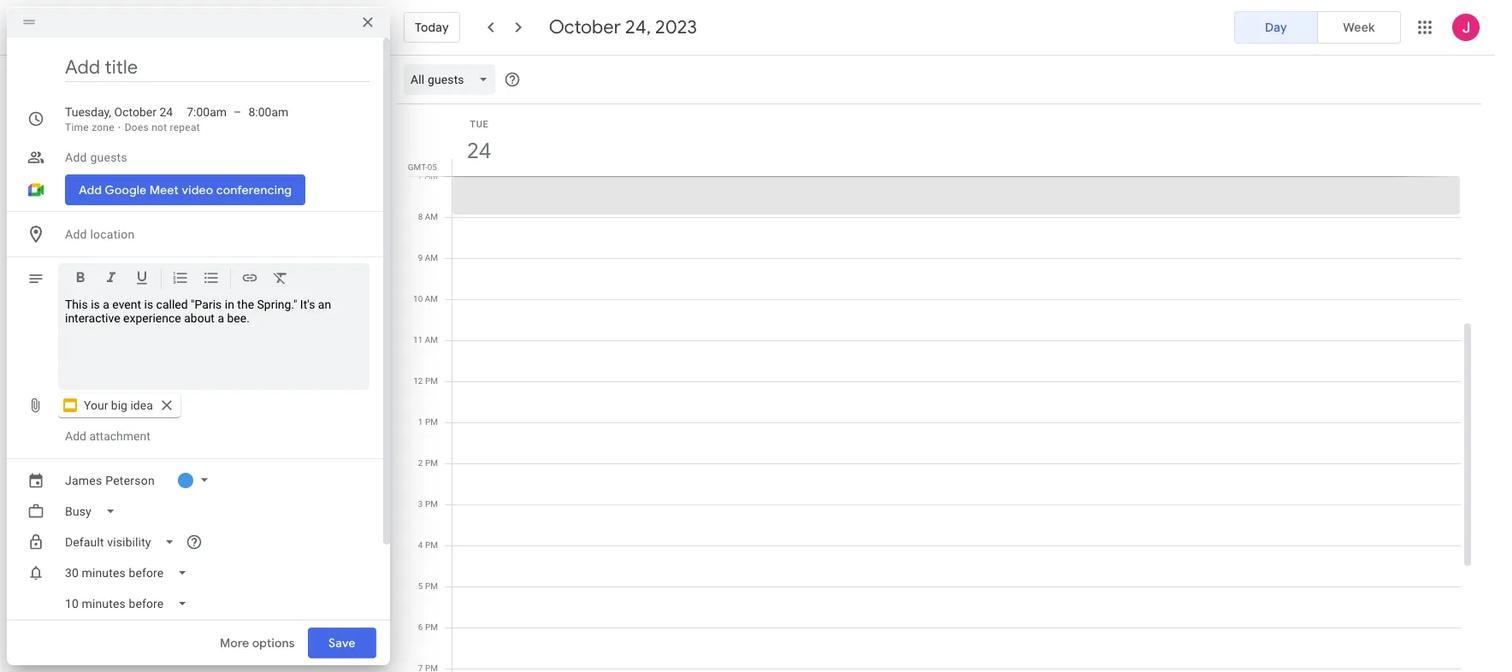 Task type: vqa. For each thing, say whether or not it's contained in the screenshot.
called
yes



Task type: describe. For each thing, give the bounding box(es) containing it.
10 am
[[413, 294, 438, 304]]

9
[[418, 253, 423, 263]]

pm for 1 pm
[[425, 418, 438, 427]]

formatting options toolbar
[[58, 264, 370, 299]]

peterson
[[105, 474, 155, 488]]

pm for 6 pm
[[425, 623, 438, 632]]

attachment
[[89, 429, 150, 443]]

0 vertical spatial 24
[[159, 105, 173, 119]]

it's
[[300, 298, 315, 311]]

time
[[65, 121, 89, 133]]

2023
[[655, 15, 697, 39]]

pm for 3 pm
[[425, 500, 438, 509]]

today button
[[404, 7, 460, 48]]

24 grid
[[397, 104, 1475, 672]]

tuesday, october 24
[[65, 105, 173, 119]]

pm for 2 pm
[[425, 459, 438, 468]]

am for 10 am
[[425, 294, 438, 304]]

spring."
[[257, 298, 297, 311]]

05
[[428, 163, 437, 172]]

add guests
[[65, 151, 127, 164]]

big
[[111, 399, 127, 412]]

24 inside column header
[[466, 137, 490, 165]]

add attachment button
[[58, 421, 157, 452]]

add location
[[65, 228, 135, 241]]

9 am
[[418, 253, 438, 263]]

bulleted list image
[[203, 270, 220, 289]]

Week radio
[[1318, 11, 1401, 44]]

4
[[418, 541, 423, 550]]

tue 24
[[466, 119, 490, 165]]

add guests button
[[58, 142, 370, 173]]

10
[[413, 294, 423, 304]]

today
[[415, 20, 449, 35]]

underline image
[[133, 270, 151, 289]]

tuesday,
[[65, 105, 111, 119]]

gmt-05
[[408, 163, 437, 172]]

interactive
[[65, 311, 120, 325]]

0 horizontal spatial october
[[114, 105, 157, 119]]

7
[[418, 171, 423, 181]]

insert link image
[[241, 270, 258, 289]]

11
[[413, 335, 423, 345]]

your big idea link
[[58, 394, 180, 418]]

add for add attachment
[[65, 429, 86, 443]]

5 pm
[[418, 582, 438, 591]]

add for add guests
[[65, 151, 87, 164]]

12
[[413, 376, 423, 386]]

this is a event is called "paris in the spring." it's an interactive experience about a bee.
[[65, 298, 331, 325]]

to element
[[234, 104, 242, 121]]

location
[[90, 228, 135, 241]]

in
[[225, 298, 234, 311]]

does not repeat
[[125, 121, 200, 133]]

24,
[[625, 15, 651, 39]]

8 am
[[418, 212, 438, 222]]

11 am
[[413, 335, 438, 345]]

italic image
[[103, 270, 120, 289]]

the
[[237, 298, 254, 311]]

–
[[234, 105, 242, 119]]

does
[[125, 121, 149, 133]]

your
[[84, 399, 108, 412]]

1
[[418, 418, 423, 427]]

numbered list image
[[172, 270, 189, 289]]

8:00am
[[249, 105, 289, 119]]

time zone
[[65, 121, 115, 133]]

1 horizontal spatial a
[[218, 311, 224, 325]]

Description text field
[[65, 298, 363, 383]]



Task type: locate. For each thing, give the bounding box(es) containing it.
1 am from the top
[[425, 171, 438, 181]]

2 am from the top
[[425, 212, 438, 222]]

1 vertical spatial 24
[[466, 137, 490, 165]]

0 horizontal spatial a
[[103, 298, 109, 311]]

2
[[418, 459, 423, 468]]

remove formatting image
[[272, 270, 289, 289]]

5
[[418, 582, 423, 591]]

6 pm
[[418, 623, 438, 632]]

a left event on the left top
[[103, 298, 109, 311]]

bee.
[[227, 311, 250, 325]]

pm right 2
[[425, 459, 438, 468]]

1 horizontal spatial is
[[144, 298, 153, 311]]

option group
[[1235, 11, 1401, 44]]

pm
[[425, 376, 438, 386], [425, 418, 438, 427], [425, 459, 438, 468], [425, 500, 438, 509], [425, 541, 438, 550], [425, 582, 438, 591], [425, 623, 438, 632]]

1 vertical spatial add
[[65, 228, 87, 241]]

2 pm from the top
[[425, 418, 438, 427]]

pm for 5 pm
[[425, 582, 438, 591]]

3 pm
[[418, 500, 438, 509]]

october up the does
[[114, 105, 157, 119]]

2 pm
[[418, 459, 438, 468]]

0 horizontal spatial 24
[[159, 105, 173, 119]]

1 pm
[[418, 418, 438, 427]]

0 vertical spatial add
[[65, 151, 87, 164]]

6
[[418, 623, 423, 632]]

1 horizontal spatial october
[[549, 15, 621, 39]]

add
[[65, 151, 87, 164], [65, 228, 87, 241], [65, 429, 86, 443]]

add location button
[[58, 219, 370, 250]]

add attachment
[[65, 429, 150, 443]]

24 column header
[[452, 104, 1461, 176]]

is
[[91, 298, 100, 311], [144, 298, 153, 311]]

None field
[[404, 64, 502, 95], [58, 496, 129, 527], [58, 527, 189, 558], [58, 558, 201, 589], [58, 589, 201, 619], [404, 64, 502, 95], [58, 496, 129, 527], [58, 527, 189, 558], [58, 558, 201, 589], [58, 589, 201, 619]]

4 pm
[[418, 541, 438, 550]]

james
[[65, 474, 102, 488]]

6 pm from the top
[[425, 582, 438, 591]]

am for 8 am
[[425, 212, 438, 222]]

7 pm from the top
[[425, 623, 438, 632]]

an
[[318, 298, 331, 311]]

pm right 5
[[425, 582, 438, 591]]

0 horizontal spatial is
[[91, 298, 100, 311]]

am right 7
[[425, 171, 438, 181]]

1 horizontal spatial 24
[[466, 137, 490, 165]]

this
[[65, 298, 88, 311]]

"paris
[[191, 298, 222, 311]]

pm right 3
[[425, 500, 438, 509]]

james peterson
[[65, 474, 155, 488]]

pm right the 1
[[425, 418, 438, 427]]

am right 9
[[425, 253, 438, 263]]

october 24, 2023
[[549, 15, 697, 39]]

bold image
[[72, 270, 89, 289]]

am
[[425, 171, 438, 181], [425, 212, 438, 222], [425, 253, 438, 263], [425, 294, 438, 304], [425, 335, 438, 345]]

add down your
[[65, 429, 86, 443]]

is right 'this'
[[91, 298, 100, 311]]

8
[[418, 212, 423, 222]]

am right 10 on the left top of the page
[[425, 294, 438, 304]]

gmt-
[[408, 163, 428, 172]]

week
[[1344, 20, 1375, 35]]

zone
[[92, 121, 115, 133]]

2 add from the top
[[65, 228, 87, 241]]

event
[[112, 298, 141, 311]]

add for add location
[[65, 228, 87, 241]]

repeat
[[170, 121, 200, 133]]

idea
[[130, 399, 153, 412]]

a left in
[[218, 311, 224, 325]]

2 is from the left
[[144, 298, 153, 311]]

not
[[152, 121, 167, 133]]

5 pm from the top
[[425, 541, 438, 550]]

pm right 12
[[425, 376, 438, 386]]

a
[[103, 298, 109, 311], [218, 311, 224, 325]]

Add title text field
[[65, 55, 370, 80]]

guests
[[90, 151, 127, 164]]

7 am
[[418, 171, 438, 181]]

am for 7 am
[[425, 171, 438, 181]]

pm for 12 pm
[[425, 376, 438, 386]]

7:00am – 8:00am
[[187, 105, 289, 119]]

about
[[184, 311, 215, 325]]

am right 11
[[425, 335, 438, 345]]

3 am from the top
[[425, 253, 438, 263]]

october
[[549, 15, 621, 39], [114, 105, 157, 119]]

0 vertical spatial october
[[549, 15, 621, 39]]

4 pm from the top
[[425, 500, 438, 509]]

4 am from the top
[[425, 294, 438, 304]]

pm right "4"
[[425, 541, 438, 550]]

day
[[1265, 20, 1288, 35]]

1 is from the left
[[91, 298, 100, 311]]

12 pm
[[413, 376, 438, 386]]

24
[[159, 105, 173, 119], [466, 137, 490, 165]]

3 pm from the top
[[425, 459, 438, 468]]

7:00am
[[187, 105, 227, 119]]

tuesday, october 24 element
[[459, 132, 499, 171]]

pm for 4 pm
[[425, 541, 438, 550]]

5 am from the top
[[425, 335, 438, 345]]

am for 11 am
[[425, 335, 438, 345]]

am for 9 am
[[425, 253, 438, 263]]

24 down tue
[[466, 137, 490, 165]]

pm right '6'
[[425, 623, 438, 632]]

add inside button
[[65, 429, 86, 443]]

am right 8
[[425, 212, 438, 222]]

Day radio
[[1235, 11, 1318, 44]]

october left 24,
[[549, 15, 621, 39]]

1 vertical spatial october
[[114, 105, 157, 119]]

your big idea
[[84, 399, 153, 412]]

option group containing day
[[1235, 11, 1401, 44]]

tue
[[470, 119, 489, 130]]

is right event on the left top
[[144, 298, 153, 311]]

1 pm from the top
[[425, 376, 438, 386]]

3 add from the top
[[65, 429, 86, 443]]

1 add from the top
[[65, 151, 87, 164]]

experience
[[123, 311, 181, 325]]

called
[[156, 298, 188, 311]]

notifications element
[[58, 558, 370, 650]]

add down time
[[65, 151, 87, 164]]

24 up 'does not repeat'
[[159, 105, 173, 119]]

2 vertical spatial add
[[65, 429, 86, 443]]

3
[[418, 500, 423, 509]]

add left location
[[65, 228, 87, 241]]



